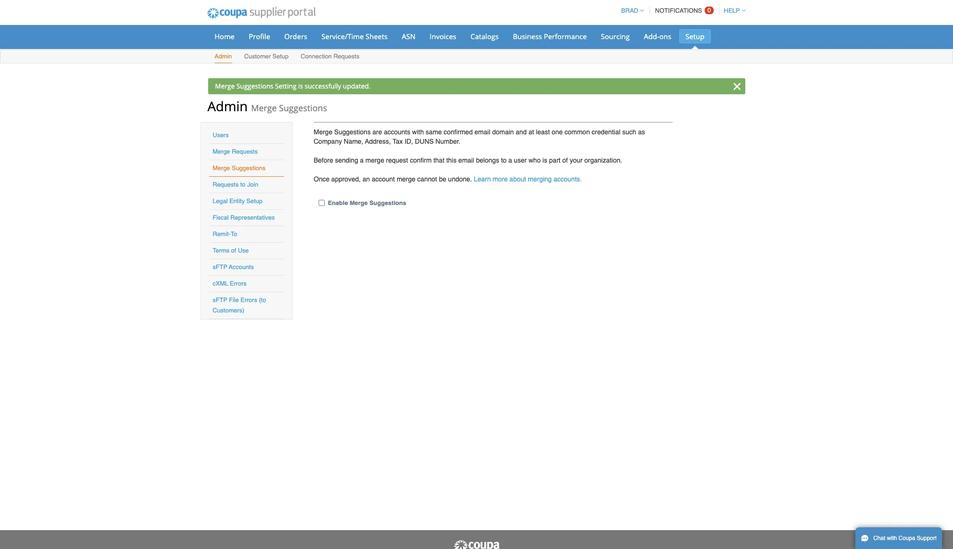 Task type: describe. For each thing, give the bounding box(es) containing it.
help
[[724, 7, 740, 14]]

service/time
[[321, 32, 364, 41]]

enable merge suggestions
[[328, 200, 406, 207]]

with inside merge suggestions are accounts with same confirmed email domain and at least one common credential such as company name, address, tax id, duns number.
[[412, 128, 424, 136]]

customer
[[244, 53, 271, 60]]

help link
[[720, 7, 746, 14]]

organization.
[[584, 157, 622, 164]]

asn link
[[396, 29, 422, 43]]

legal entity setup
[[213, 198, 262, 205]]

confirm
[[410, 157, 432, 164]]

legal entity setup link
[[213, 198, 262, 205]]

users
[[213, 132, 229, 139]]

admin for admin merge suggestions
[[207, 97, 248, 115]]

id,
[[405, 138, 413, 145]]

connection
[[301, 53, 332, 60]]

0 vertical spatial is
[[298, 82, 303, 91]]

add-
[[644, 32, 659, 41]]

and
[[516, 128, 527, 136]]

email inside merge suggestions are accounts with same confirmed email domain and at least one common credential such as company name, address, tax id, duns number.
[[475, 128, 490, 136]]

merge for merge suggestions
[[213, 165, 230, 172]]

sourcing link
[[595, 29, 636, 43]]

service/time sheets
[[321, 32, 388, 41]]

remit-to
[[213, 231, 237, 238]]

chat with coupa support
[[873, 536, 937, 542]]

belongs
[[476, 157, 499, 164]]

2 horizontal spatial setup
[[685, 32, 705, 41]]

coupa
[[899, 536, 915, 542]]

catalogs link
[[464, 29, 505, 43]]

setup link
[[679, 29, 711, 43]]

admin for admin
[[215, 53, 232, 60]]

chat
[[873, 536, 885, 542]]

performance
[[544, 32, 587, 41]]

as
[[638, 128, 645, 136]]

learn more about merging accounts. link
[[474, 176, 582, 183]]

this
[[446, 157, 457, 164]]

suggestions down account
[[369, 200, 406, 207]]

name,
[[344, 138, 363, 145]]

confirmed
[[444, 128, 473, 136]]

suggestions for merge suggestions
[[232, 165, 266, 172]]

chat with coupa support button
[[855, 528, 942, 550]]

are
[[372, 128, 382, 136]]

merge for merge suggestions setting is successfully updated.
[[215, 82, 235, 91]]

merge suggestions setting is successfully updated.
[[215, 82, 371, 91]]

2 a from the left
[[508, 157, 512, 164]]

terms
[[213, 247, 229, 254]]

requests for connection requests
[[333, 53, 359, 60]]

terms of use link
[[213, 247, 249, 254]]

admin merge suggestions
[[207, 97, 327, 115]]

sftp file errors (to customers)
[[213, 297, 266, 314]]

use
[[238, 247, 249, 254]]

1 vertical spatial to
[[240, 181, 245, 188]]

profile
[[249, 32, 270, 41]]

about
[[509, 176, 526, 183]]

0 vertical spatial errors
[[230, 280, 247, 287]]

approved,
[[331, 176, 361, 183]]

once approved, an account merge cannot be undone. learn more about merging accounts.
[[314, 176, 582, 183]]

fiscal
[[213, 214, 229, 221]]

merge suggestions link
[[213, 165, 266, 172]]

be
[[439, 176, 446, 183]]

add-ons link
[[638, 29, 677, 43]]

admin link
[[214, 51, 232, 63]]

customers)
[[213, 307, 244, 314]]

before sending a merge request confirm that this email belongs to a user who is part of your organization.
[[314, 157, 622, 164]]

brad
[[621, 7, 638, 14]]

account
[[372, 176, 395, 183]]

merge for merge suggestions are accounts with same confirmed email domain and at least one common credential such as company name, address, tax id, duns number.
[[314, 128, 332, 136]]

such
[[622, 128, 636, 136]]

updated.
[[343, 82, 371, 91]]

cxml
[[213, 280, 228, 287]]

suggestions for merge suggestions are accounts with same confirmed email domain and at least one common credential such as company name, address, tax id, duns number.
[[334, 128, 371, 136]]

to
[[231, 231, 237, 238]]

entity
[[229, 198, 245, 205]]

fiscal representatives link
[[213, 214, 275, 221]]

more
[[493, 176, 508, 183]]

at
[[529, 128, 534, 136]]

profile link
[[243, 29, 276, 43]]

remit-
[[213, 231, 231, 238]]

domain
[[492, 128, 514, 136]]

remit-to link
[[213, 231, 237, 238]]

merge requests
[[213, 148, 258, 155]]

0 horizontal spatial email
[[458, 157, 474, 164]]

request
[[386, 157, 408, 164]]

1 horizontal spatial setup
[[272, 53, 288, 60]]

address,
[[365, 138, 391, 145]]

common
[[565, 128, 590, 136]]

notifications
[[655, 7, 702, 14]]

merge inside admin merge suggestions
[[251, 102, 277, 114]]

once
[[314, 176, 329, 183]]

home link
[[208, 29, 241, 43]]

that
[[433, 157, 444, 164]]

undone.
[[448, 176, 472, 183]]



Task type: locate. For each thing, give the bounding box(es) containing it.
1 vertical spatial is
[[543, 157, 547, 164]]

join
[[247, 181, 258, 188]]

1 horizontal spatial of
[[562, 157, 568, 164]]

requests up merge suggestions link
[[232, 148, 258, 155]]

accounts
[[384, 128, 410, 136]]

with
[[412, 128, 424, 136], [887, 536, 897, 542]]

0 vertical spatial to
[[501, 157, 507, 164]]

merge suggestions are accounts with same confirmed email domain and at least one common credential such as company name, address, tax id, duns number.
[[314, 128, 645, 145]]

1 vertical spatial with
[[887, 536, 897, 542]]

0 vertical spatial requests
[[333, 53, 359, 60]]

setup down notifications 0
[[685, 32, 705, 41]]

merge down the merge requests link
[[213, 165, 230, 172]]

customer setup link
[[244, 51, 289, 63]]

orders
[[284, 32, 307, 41]]

None checkbox
[[318, 200, 325, 206]]

credential
[[592, 128, 620, 136]]

brad link
[[617, 7, 644, 14]]

suggestions down merge suggestions setting is successfully updated.
[[279, 102, 327, 114]]

0 horizontal spatial a
[[360, 157, 364, 164]]

to
[[501, 157, 507, 164], [240, 181, 245, 188]]

accounts
[[229, 264, 254, 271]]

terms of use
[[213, 247, 249, 254]]

who
[[529, 157, 541, 164]]

0 horizontal spatial coupa supplier portal image
[[200, 1, 322, 25]]

sourcing
[[601, 32, 630, 41]]

2 vertical spatial setup
[[246, 198, 262, 205]]

business performance
[[513, 32, 587, 41]]

errors left (to
[[240, 297, 257, 304]]

1 vertical spatial of
[[231, 247, 236, 254]]

number.
[[435, 138, 460, 145]]

0 vertical spatial merge
[[365, 157, 384, 164]]

business
[[513, 32, 542, 41]]

0 horizontal spatial of
[[231, 247, 236, 254]]

to right belongs
[[501, 157, 507, 164]]

1 vertical spatial coupa supplier portal image
[[453, 540, 500, 550]]

merge down users link
[[213, 148, 230, 155]]

requests for merge requests
[[232, 148, 258, 155]]

sheets
[[366, 32, 388, 41]]

of left use
[[231, 247, 236, 254]]

0 horizontal spatial setup
[[246, 198, 262, 205]]

sftp accounts link
[[213, 264, 254, 271]]

merge suggestions
[[213, 165, 266, 172]]

0 horizontal spatial is
[[298, 82, 303, 91]]

0 horizontal spatial merge
[[365, 157, 384, 164]]

email left domain
[[475, 128, 490, 136]]

merge for merge requests
[[213, 148, 230, 155]]

cxml errors link
[[213, 280, 247, 287]]

enable
[[328, 200, 348, 207]]

support
[[917, 536, 937, 542]]

cxml errors
[[213, 280, 247, 287]]

errors down accounts
[[230, 280, 247, 287]]

1 vertical spatial errors
[[240, 297, 257, 304]]

1 horizontal spatial email
[[475, 128, 490, 136]]

one
[[552, 128, 563, 136]]

0 vertical spatial admin
[[215, 53, 232, 60]]

add-ons
[[644, 32, 671, 41]]

coupa supplier portal image
[[200, 1, 322, 25], [453, 540, 500, 550]]

connection requests
[[301, 53, 359, 60]]

connection requests link
[[300, 51, 360, 63]]

sftp inside sftp file errors (to customers)
[[213, 297, 227, 304]]

sftp up cxml
[[213, 264, 227, 271]]

1 sftp from the top
[[213, 264, 227, 271]]

with up duns
[[412, 128, 424, 136]]

0 horizontal spatial with
[[412, 128, 424, 136]]

a
[[360, 157, 364, 164], [508, 157, 512, 164]]

merge down address,
[[365, 157, 384, 164]]

customer setup
[[244, 53, 288, 60]]

0 vertical spatial sftp
[[213, 264, 227, 271]]

sftp
[[213, 264, 227, 271], [213, 297, 227, 304]]

merging
[[528, 176, 552, 183]]

1 horizontal spatial to
[[501, 157, 507, 164]]

sending
[[335, 157, 358, 164]]

merge requests link
[[213, 148, 258, 155]]

1 horizontal spatial a
[[508, 157, 512, 164]]

errors
[[230, 280, 247, 287], [240, 297, 257, 304]]

1 vertical spatial setup
[[272, 53, 288, 60]]

requests to join
[[213, 181, 258, 188]]

merge down admin link
[[215, 82, 235, 91]]

sftp up customers)
[[213, 297, 227, 304]]

suggestions up name,
[[334, 128, 371, 136]]

merge down the request
[[397, 176, 415, 183]]

learn
[[474, 176, 491, 183]]

home
[[215, 32, 235, 41]]

fiscal representatives
[[213, 214, 275, 221]]

suggestions for merge suggestions setting is successfully updated.
[[236, 82, 273, 91]]

suggestions inside merge suggestions are accounts with same confirmed email domain and at least one common credential such as company name, address, tax id, duns number.
[[334, 128, 371, 136]]

navigation containing notifications 0
[[617, 1, 746, 20]]

service/time sheets link
[[315, 29, 394, 43]]

0 horizontal spatial to
[[240, 181, 245, 188]]

merge inside merge suggestions are accounts with same confirmed email domain and at least one common credential such as company name, address, tax id, duns number.
[[314, 128, 332, 136]]

is right setting at the left top
[[298, 82, 303, 91]]

1 vertical spatial email
[[458, 157, 474, 164]]

1 vertical spatial sftp
[[213, 297, 227, 304]]

1 vertical spatial requests
[[232, 148, 258, 155]]

1 horizontal spatial merge
[[397, 176, 415, 183]]

1 horizontal spatial with
[[887, 536, 897, 542]]

requests up legal
[[213, 181, 239, 188]]

ons
[[659, 32, 671, 41]]

0 vertical spatial coupa supplier portal image
[[200, 1, 322, 25]]

1 horizontal spatial coupa supplier portal image
[[453, 540, 500, 550]]

merge right enable
[[350, 200, 368, 207]]

a left user
[[508, 157, 512, 164]]

0
[[707, 7, 711, 14]]

0 vertical spatial setup
[[685, 32, 705, 41]]

admin
[[215, 53, 232, 60], [207, 97, 248, 115]]

requests inside connection requests "link"
[[333, 53, 359, 60]]

admin up users link
[[207, 97, 248, 115]]

suggestions up the join
[[232, 165, 266, 172]]

0 vertical spatial email
[[475, 128, 490, 136]]

is left part at the right
[[543, 157, 547, 164]]

successfully
[[305, 82, 341, 91]]

a right sending
[[360, 157, 364, 164]]

setup down the join
[[246, 198, 262, 205]]

errors inside sftp file errors (to customers)
[[240, 297, 257, 304]]

file
[[229, 297, 239, 304]]

suggestions inside admin merge suggestions
[[279, 102, 327, 114]]

of
[[562, 157, 568, 164], [231, 247, 236, 254]]

of right part at the right
[[562, 157, 568, 164]]

cannot
[[417, 176, 437, 183]]

1 vertical spatial merge
[[397, 176, 415, 183]]

with right chat
[[887, 536, 897, 542]]

sftp accounts
[[213, 264, 254, 271]]

sftp file errors (to customers) link
[[213, 297, 266, 314]]

same
[[426, 128, 442, 136]]

setup right customer
[[272, 53, 288, 60]]

email right this
[[458, 157, 474, 164]]

1 horizontal spatial is
[[543, 157, 547, 164]]

tax
[[393, 138, 403, 145]]

navigation
[[617, 1, 746, 20]]

part
[[549, 157, 561, 164]]

1 a from the left
[[360, 157, 364, 164]]

2 sftp from the top
[[213, 297, 227, 304]]

admin down "home"
[[215, 53, 232, 60]]

merge
[[215, 82, 235, 91], [251, 102, 277, 114], [314, 128, 332, 136], [213, 148, 230, 155], [213, 165, 230, 172], [350, 200, 368, 207]]

to left the join
[[240, 181, 245, 188]]

invoices
[[430, 32, 456, 41]]

notifications 0
[[655, 7, 711, 14]]

suggestions up admin merge suggestions
[[236, 82, 273, 91]]

merge down setting at the left top
[[251, 102, 277, 114]]

2 vertical spatial requests
[[213, 181, 239, 188]]

sftp for sftp file errors (to customers)
[[213, 297, 227, 304]]

0 vertical spatial of
[[562, 157, 568, 164]]

with inside button
[[887, 536, 897, 542]]

representatives
[[230, 214, 275, 221]]

user
[[514, 157, 527, 164]]

0 vertical spatial with
[[412, 128, 424, 136]]

setup
[[685, 32, 705, 41], [272, 53, 288, 60], [246, 198, 262, 205]]

(to
[[259, 297, 266, 304]]

legal
[[213, 198, 228, 205]]

merge
[[365, 157, 384, 164], [397, 176, 415, 183]]

requests to join link
[[213, 181, 258, 188]]

sftp for sftp accounts
[[213, 264, 227, 271]]

1 vertical spatial admin
[[207, 97, 248, 115]]

merge up "company"
[[314, 128, 332, 136]]

requests down service/time
[[333, 53, 359, 60]]



Task type: vqa. For each thing, say whether or not it's contained in the screenshot.
'an'
yes



